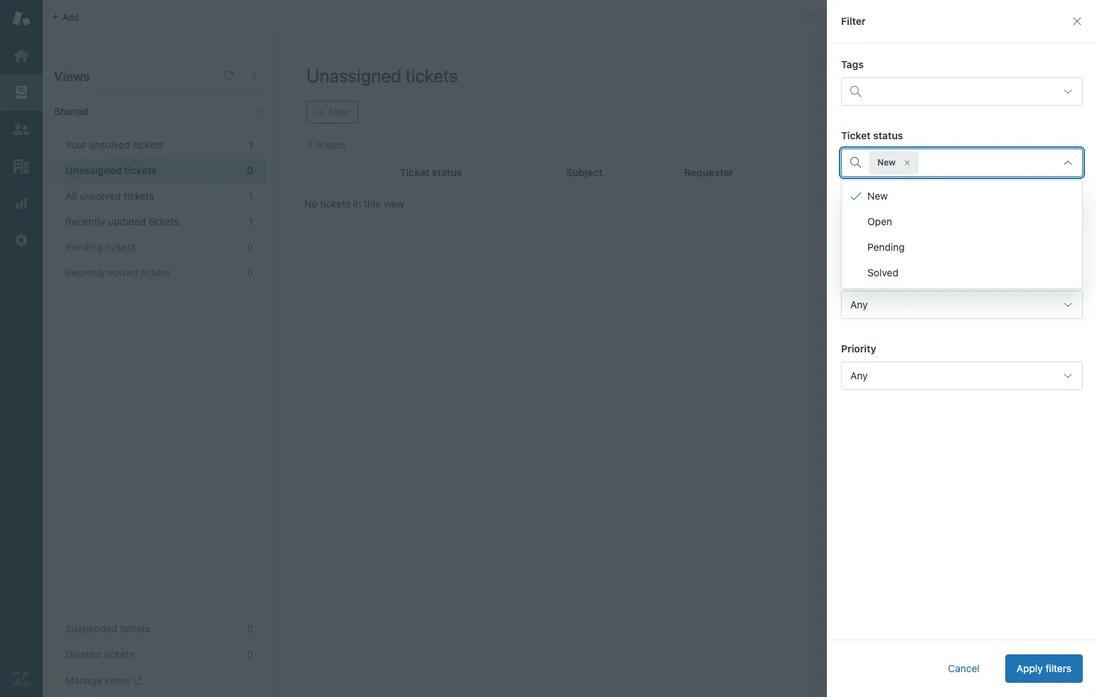 Task type: describe. For each thing, give the bounding box(es) containing it.
recently for recently solved tickets
[[65, 267, 105, 279]]

0 for deleted tickets
[[247, 648, 253, 661]]

any for priority
[[850, 370, 868, 382]]

this
[[364, 198, 381, 210]]

manage views
[[65, 675, 130, 687]]

ticket status list box
[[841, 180, 1083, 289]]

collapse views pane image
[[249, 70, 260, 81]]

main element
[[0, 0, 43, 698]]

in
[[353, 198, 361, 210]]

recently solved tickets
[[65, 267, 171, 279]]

0 for unassigned tickets
[[247, 164, 253, 176]]

1 vertical spatial unassigned tickets
[[65, 164, 157, 176]]

tags
[[841, 58, 864, 70]]

filter button
[[306, 101, 358, 124]]

pending for pending
[[867, 241, 905, 253]]

shared heading
[[43, 90, 277, 133]]

view
[[383, 198, 404, 210]]

customers image
[[12, 120, 31, 139]]

admin image
[[12, 231, 31, 250]]

deleted tickets
[[65, 648, 134, 661]]

ticket status
[[841, 129, 903, 141]]

views image
[[12, 83, 31, 102]]

new inside ticket status element
[[877, 157, 896, 168]]

new option inside ticket status element
[[869, 151, 919, 174]]

conversations button
[[830, 6, 935, 29]]

pending tickets
[[65, 241, 136, 253]]

(opens in a new tab) image
[[130, 677, 141, 686]]

close drawer image
[[1072, 16, 1083, 27]]

unsolved for your
[[89, 139, 130, 151]]

no tickets in this view
[[304, 198, 404, 210]]

manage
[[65, 675, 102, 687]]

get started image
[[12, 46, 31, 65]]

priority
[[841, 343, 876, 355]]

no
[[304, 198, 317, 210]]

filters
[[1046, 663, 1072, 675]]

shared
[[54, 105, 88, 117]]

requester
[[841, 201, 890, 213]]

manage views link
[[65, 675, 141, 688]]

zendesk image
[[12, 670, 31, 688]]

open
[[867, 215, 892, 228]]

recently for recently updated tickets
[[65, 215, 105, 228]]



Task type: vqa. For each thing, say whether or not it's contained in the screenshot.
close tab
no



Task type: locate. For each thing, give the bounding box(es) containing it.
0 vertical spatial recently
[[65, 215, 105, 228]]

1 for recently updated tickets
[[249, 215, 253, 228]]

1 horizontal spatial unassigned
[[306, 65, 401, 86]]

deleted
[[65, 648, 101, 661]]

unassigned tickets up filter button
[[306, 65, 458, 86]]

status
[[873, 129, 903, 141]]

suspended
[[65, 623, 117, 635]]

1 any from the top
[[850, 299, 868, 311]]

tickets
[[405, 65, 458, 86], [133, 139, 163, 151], [124, 164, 157, 176], [124, 190, 154, 202], [320, 198, 351, 210], [149, 215, 179, 228], [105, 241, 136, 253], [141, 267, 171, 279], [120, 623, 150, 635], [104, 648, 134, 661]]

0 for recently solved tickets
[[247, 267, 253, 279]]

2 vertical spatial 1
[[249, 215, 253, 228]]

1 any field from the top
[[841, 291, 1083, 319]]

filter inside filter button
[[329, 107, 350, 117]]

recently updated tickets
[[65, 215, 179, 228]]

refresh views pane image
[[223, 70, 235, 81]]

any for request date
[[850, 299, 868, 311]]

date
[[883, 272, 904, 284]]

unsolved
[[89, 139, 130, 151], [80, 190, 121, 202]]

organizations image
[[12, 157, 31, 176]]

2 any field from the top
[[841, 362, 1083, 390]]

1 vertical spatial filter
[[329, 107, 350, 117]]

0 for pending tickets
[[247, 241, 253, 253]]

1 vertical spatial unassigned
[[65, 164, 122, 176]]

apply filters
[[1017, 663, 1072, 675]]

1 for your unsolved tickets
[[249, 139, 253, 151]]

3 1 from the top
[[249, 215, 253, 228]]

unassigned up filter button
[[306, 65, 401, 86]]

0 vertical spatial filter
[[841, 15, 866, 27]]

solved
[[108, 267, 138, 279]]

ticket
[[841, 129, 871, 141]]

1 1 from the top
[[249, 139, 253, 151]]

0 vertical spatial any field
[[841, 291, 1083, 319]]

apply filters button
[[1005, 655, 1083, 683]]

unassigned
[[306, 65, 401, 86], [65, 164, 122, 176]]

all
[[65, 190, 77, 202]]

0 vertical spatial any
[[850, 299, 868, 311]]

1 vertical spatial unsolved
[[80, 190, 121, 202]]

unsolved right the your
[[89, 139, 130, 151]]

your unsolved tickets
[[65, 139, 163, 151]]

views
[[54, 69, 90, 84]]

all unsolved tickets
[[65, 190, 154, 202]]

filter inside filter dialog
[[841, 15, 866, 27]]

1 horizontal spatial filter
[[841, 15, 866, 27]]

reporting image
[[12, 194, 31, 213]]

1 vertical spatial any field
[[841, 362, 1083, 390]]

1 vertical spatial new
[[867, 190, 888, 202]]

pending up recently solved tickets
[[65, 241, 103, 253]]

recently down pending tickets
[[65, 267, 105, 279]]

0 vertical spatial new
[[877, 157, 896, 168]]

new option inside the ticket status list box
[[842, 183, 1082, 209]]

0 vertical spatial new option
[[869, 151, 919, 174]]

recently down all
[[65, 215, 105, 228]]

2 1 from the top
[[249, 190, 253, 202]]

1
[[249, 139, 253, 151], [249, 190, 253, 202], [249, 215, 253, 228]]

solved
[[867, 267, 899, 279]]

suspended tickets
[[65, 623, 150, 635]]

shared button
[[43, 90, 240, 133]]

cancel button
[[937, 655, 991, 683]]

cancel
[[948, 663, 980, 675]]

0 horizontal spatial unassigned
[[65, 164, 122, 176]]

0 vertical spatial 1
[[249, 139, 253, 151]]

any field for priority
[[841, 362, 1083, 390]]

updated
[[108, 215, 146, 228]]

1 vertical spatial 1
[[249, 190, 253, 202]]

Any field
[[841, 291, 1083, 319], [841, 362, 1083, 390]]

views
[[105, 675, 130, 687]]

2 recently from the top
[[65, 267, 105, 279]]

any field for request date
[[841, 291, 1083, 319]]

1 vertical spatial recently
[[65, 267, 105, 279]]

0 vertical spatial unassigned tickets
[[306, 65, 458, 86]]

conversations
[[845, 12, 903, 22]]

zendesk support image
[[12, 9, 31, 28]]

2 pending from the left
[[867, 241, 905, 253]]

2 any from the top
[[850, 370, 868, 382]]

0 horizontal spatial pending
[[65, 241, 103, 253]]

unassigned up the all unsolved tickets at the top left of page
[[65, 164, 122, 176]]

unsolved right all
[[80, 190, 121, 202]]

unassigned tickets
[[306, 65, 458, 86], [65, 164, 157, 176]]

1 horizontal spatial pending
[[867, 241, 905, 253]]

pending for pending tickets
[[65, 241, 103, 253]]

request date
[[841, 272, 904, 284]]

0 vertical spatial unsolved
[[89, 139, 130, 151]]

any
[[850, 299, 868, 311], [850, 370, 868, 382]]

1 horizontal spatial unassigned tickets
[[306, 65, 458, 86]]

0 horizontal spatial unassigned tickets
[[65, 164, 157, 176]]

new inside the ticket status list box
[[867, 190, 888, 202]]

0 vertical spatial unassigned
[[306, 65, 401, 86]]

new option
[[869, 151, 919, 174], [842, 183, 1082, 209]]

tags element
[[841, 78, 1083, 106]]

1 pending from the left
[[65, 241, 103, 253]]

subject
[[566, 166, 603, 178]]

new option down status
[[869, 151, 919, 174]]

apply
[[1017, 663, 1043, 675]]

recently
[[65, 215, 105, 228], [65, 267, 105, 279]]

1 for all unsolved tickets
[[249, 190, 253, 202]]

request
[[841, 272, 881, 284]]

any down request
[[850, 299, 868, 311]]

1 vertical spatial new option
[[842, 183, 1082, 209]]

ticket status element
[[841, 149, 1083, 177]]

new
[[877, 157, 896, 168], [867, 190, 888, 202]]

pending up solved
[[867, 241, 905, 253]]

filter
[[841, 15, 866, 27], [329, 107, 350, 117]]

1 recently from the top
[[65, 215, 105, 228]]

filter dialog
[[827, 0, 1097, 698]]

new up the open
[[867, 190, 888, 202]]

new option down ticket status element at the right of page
[[842, 183, 1082, 209]]

new left remove icon
[[877, 157, 896, 168]]

pending
[[65, 241, 103, 253], [867, 241, 905, 253]]

0
[[247, 164, 253, 176], [247, 241, 253, 253], [247, 267, 253, 279], [247, 623, 253, 635], [247, 648, 253, 661]]

your
[[65, 139, 86, 151]]

0 horizontal spatial filter
[[329, 107, 350, 117]]

any down priority
[[850, 370, 868, 382]]

pending inside the ticket status list box
[[867, 241, 905, 253]]

remove image
[[903, 159, 912, 167]]

Ticket status field
[[921, 151, 1052, 174]]

0 for suspended tickets
[[247, 623, 253, 635]]

1 vertical spatial any
[[850, 370, 868, 382]]

unassigned tickets up the all unsolved tickets at the top left of page
[[65, 164, 157, 176]]

unsolved for all
[[80, 190, 121, 202]]



